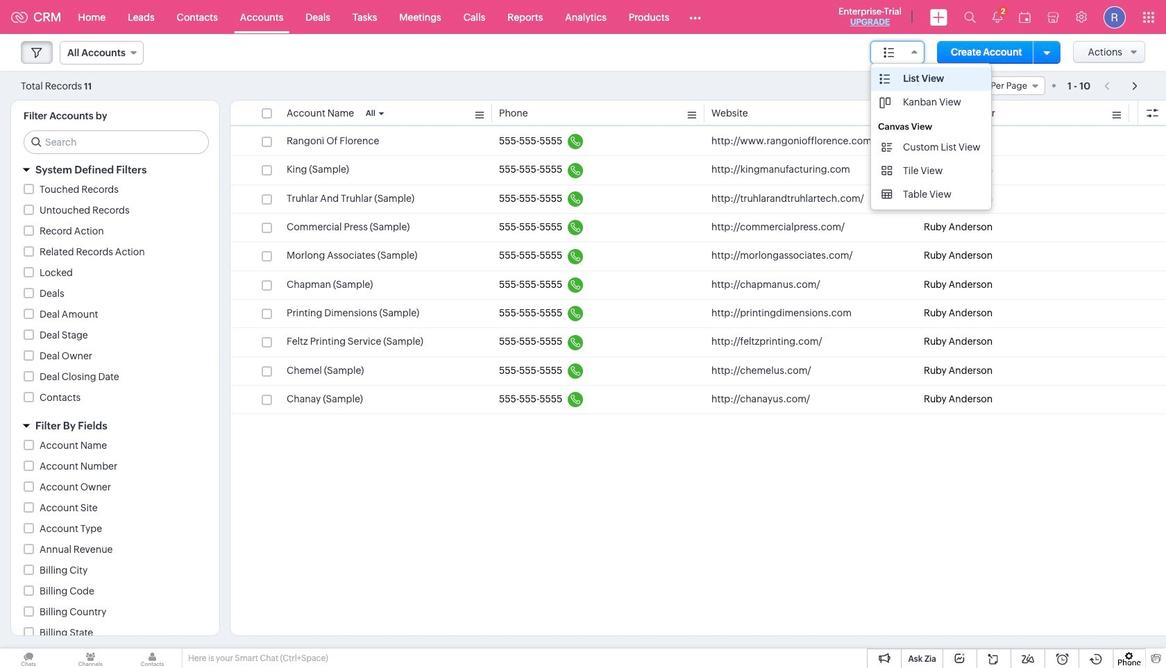Task type: vqa. For each thing, say whether or not it's contained in the screenshot.
'Search' image at right
yes



Task type: describe. For each thing, give the bounding box(es) containing it.
create menu image
[[931, 9, 948, 25]]

create menu element
[[922, 0, 956, 34]]

profile image
[[1104, 6, 1126, 28]]

size image
[[882, 188, 893, 201]]

search image
[[965, 11, 976, 23]]

contacts image
[[124, 649, 181, 669]]

Search text field
[[24, 131, 208, 153]]

channels image
[[62, 649, 119, 669]]

signals element
[[985, 0, 1011, 34]]

profile element
[[1096, 0, 1135, 34]]

logo image
[[11, 11, 28, 23]]



Task type: locate. For each thing, give the bounding box(es) containing it.
list box
[[872, 64, 991, 210]]

size image
[[884, 47, 895, 59], [880, 73, 891, 85], [880, 97, 891, 109], [882, 141, 893, 153], [882, 165, 893, 177]]

Other Modules field
[[681, 6, 711, 28]]

row group
[[231, 128, 1167, 415]]

chats image
[[0, 649, 57, 669]]

None field
[[60, 41, 144, 65], [871, 41, 925, 64], [935, 76, 1046, 95], [60, 41, 144, 65], [871, 41, 925, 64], [935, 76, 1046, 95]]

calendar image
[[1019, 11, 1031, 23]]

search element
[[956, 0, 985, 34]]



